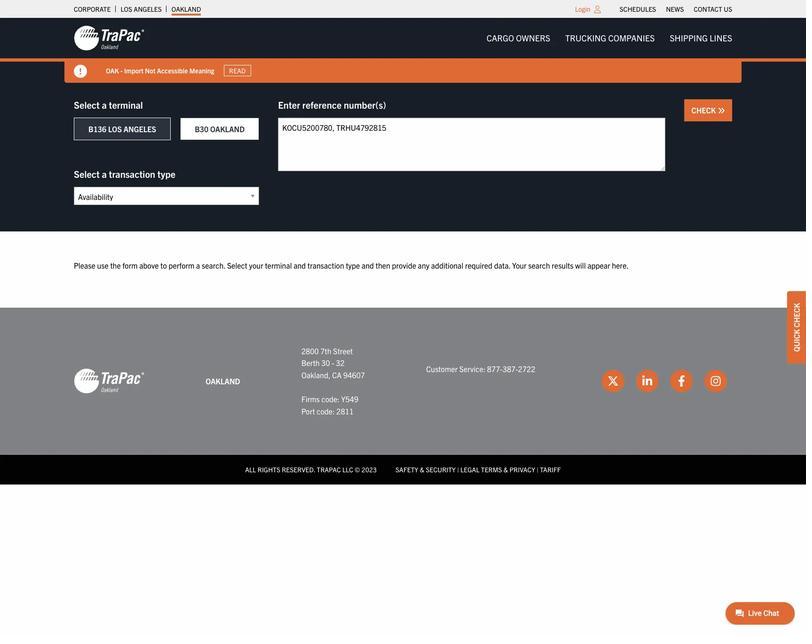 Task type: vqa. For each thing, say whether or not it's contained in the screenshot.
the angeles inside the "Los Angeles" link
no



Task type: locate. For each thing, give the bounding box(es) containing it.
service:
[[459, 364, 486, 374]]

1 vertical spatial type
[[346, 261, 360, 270]]

los right b136 on the top left
[[108, 124, 122, 134]]

security
[[426, 465, 456, 474]]

cargo
[[487, 32, 514, 43]]

quick check
[[792, 303, 802, 352]]

reference
[[302, 99, 342, 111]]

1 vertical spatial angeles
[[124, 124, 156, 134]]

import
[[124, 66, 143, 75]]

cargo owners
[[487, 32, 550, 43]]

b136
[[88, 124, 106, 134]]

32
[[336, 358, 345, 367]]

corporate link
[[74, 2, 111, 16]]

1 horizontal spatial type
[[346, 261, 360, 270]]

y549
[[341, 394, 359, 404]]

1 vertical spatial transaction
[[308, 261, 344, 270]]

a for terminal
[[102, 99, 107, 111]]

0 horizontal spatial &
[[420, 465, 424, 474]]

corporate
[[74, 5, 111, 13]]

0 vertical spatial check
[[692, 105, 718, 115]]

banner
[[0, 18, 806, 83]]

solid image inside check button
[[718, 107, 725, 114]]

0 vertical spatial solid image
[[74, 65, 87, 78]]

menu bar down light icon at the top right of page
[[479, 29, 740, 48]]

and left then
[[362, 261, 374, 270]]

code: up 2811
[[322, 394, 340, 404]]

0 horizontal spatial -
[[120, 66, 123, 75]]

type
[[157, 168, 176, 180], [346, 261, 360, 270]]

0 vertical spatial code:
[[322, 394, 340, 404]]

oakland
[[172, 5, 201, 13], [210, 124, 245, 134], [206, 376, 240, 386]]

firms code:  y549 port code:  2811
[[302, 394, 359, 416]]

2 & from the left
[[504, 465, 508, 474]]

quick
[[792, 329, 802, 352]]

1 oakland image from the top
[[74, 25, 144, 51]]

0 vertical spatial transaction
[[109, 168, 155, 180]]

- right 30
[[332, 358, 334, 367]]

footer containing 2800 7th street
[[0, 307, 806, 484]]

2800 7th street berth 30 - 32 oakland, ca 94607
[[302, 346, 365, 380]]

data.
[[494, 261, 511, 270]]

select down b136 on the top left
[[74, 168, 100, 180]]

will
[[575, 261, 586, 270]]

terms
[[481, 465, 502, 474]]

0 vertical spatial terminal
[[109, 99, 143, 111]]

not
[[145, 66, 156, 75]]

owners
[[516, 32, 550, 43]]

a
[[102, 99, 107, 111], [102, 168, 107, 180], [196, 261, 200, 270]]

0 vertical spatial oakland image
[[74, 25, 144, 51]]

b30
[[195, 124, 209, 134]]

0 horizontal spatial type
[[157, 168, 176, 180]]

a up b136 on the top left
[[102, 99, 107, 111]]

angeles down select a terminal
[[124, 124, 156, 134]]

light image
[[594, 6, 601, 13]]

terminal
[[109, 99, 143, 111], [265, 261, 292, 270]]

0 horizontal spatial and
[[294, 261, 306, 270]]

a down b136 on the top left
[[102, 168, 107, 180]]

any
[[418, 261, 430, 270]]

footer
[[0, 307, 806, 484]]

& right terms
[[504, 465, 508, 474]]

los
[[121, 5, 132, 13], [108, 124, 122, 134]]

privacy
[[510, 465, 535, 474]]

1 vertical spatial terminal
[[265, 261, 292, 270]]

0 vertical spatial a
[[102, 99, 107, 111]]

and right your
[[294, 261, 306, 270]]

2 | from the left
[[537, 465, 539, 474]]

berth
[[302, 358, 320, 367]]

and
[[294, 261, 306, 270], [362, 261, 374, 270]]

1 horizontal spatial &
[[504, 465, 508, 474]]

check
[[692, 105, 718, 115], [792, 303, 802, 327]]

check inside button
[[692, 105, 718, 115]]

0 vertical spatial los
[[121, 5, 132, 13]]

legal terms & privacy link
[[461, 465, 535, 474]]

menu bar
[[615, 2, 737, 16], [479, 29, 740, 48]]

387-
[[503, 364, 518, 374]]

select left your
[[227, 261, 247, 270]]

7th
[[321, 346, 331, 355]]

0 horizontal spatial |
[[457, 465, 459, 474]]

oakland image
[[74, 25, 144, 51], [74, 368, 144, 394]]

2 oakland image from the top
[[74, 368, 144, 394]]

1 horizontal spatial check
[[792, 303, 802, 327]]

trapac
[[317, 465, 341, 474]]

877-
[[487, 364, 503, 374]]

accessible
[[157, 66, 188, 75]]

1 vertical spatial select
[[74, 168, 100, 180]]

llc
[[342, 465, 353, 474]]

a left search.
[[196, 261, 200, 270]]

meaning
[[189, 66, 214, 75]]

2 vertical spatial oakland
[[206, 376, 240, 386]]

| left "tariff" link
[[537, 465, 539, 474]]

results
[[552, 261, 574, 270]]

0 vertical spatial select
[[74, 99, 100, 111]]

1 vertical spatial oakland image
[[74, 368, 144, 394]]

1 & from the left
[[420, 465, 424, 474]]

select
[[74, 99, 100, 111], [74, 168, 100, 180], [227, 261, 247, 270]]

banner containing cargo owners
[[0, 18, 806, 83]]

0 horizontal spatial check
[[692, 105, 718, 115]]

1 horizontal spatial solid image
[[718, 107, 725, 114]]

terminal right your
[[265, 261, 292, 270]]

terminal up b136 los angeles
[[109, 99, 143, 111]]

1 horizontal spatial transaction
[[308, 261, 344, 270]]

2722
[[518, 364, 536, 374]]

tariff link
[[540, 465, 561, 474]]

angeles left oakland link
[[134, 5, 162, 13]]

0 vertical spatial angeles
[[134, 5, 162, 13]]

&
[[420, 465, 424, 474], [504, 465, 508, 474]]

los right corporate
[[121, 5, 132, 13]]

1 vertical spatial a
[[102, 168, 107, 180]]

-
[[120, 66, 123, 75], [332, 358, 334, 367]]

0 vertical spatial menu bar
[[615, 2, 737, 16]]

then
[[376, 261, 390, 270]]

2 vertical spatial select
[[227, 261, 247, 270]]

1 vertical spatial solid image
[[718, 107, 725, 114]]

0 horizontal spatial terminal
[[109, 99, 143, 111]]

oakland image inside footer
[[74, 368, 144, 394]]

1 vertical spatial menu bar
[[479, 29, 740, 48]]

safety & security link
[[396, 465, 456, 474]]

Enter reference number(s) text field
[[278, 118, 666, 171]]

news
[[666, 5, 684, 13]]

2800
[[302, 346, 319, 355]]

code: right port in the left bottom of the page
[[317, 406, 335, 416]]

menu bar up shipping
[[615, 2, 737, 16]]

customer
[[426, 364, 458, 374]]

transaction
[[109, 168, 155, 180], [308, 261, 344, 270]]

above
[[139, 261, 159, 270]]

1 vertical spatial -
[[332, 358, 334, 367]]

& right safety
[[420, 465, 424, 474]]

| left legal
[[457, 465, 459, 474]]

1 horizontal spatial |
[[537, 465, 539, 474]]

1 horizontal spatial and
[[362, 261, 374, 270]]

street
[[333, 346, 353, 355]]

provide
[[392, 261, 416, 270]]

quick check link
[[787, 291, 806, 364]]

- right oak
[[120, 66, 123, 75]]

1 horizontal spatial -
[[332, 358, 334, 367]]

solid image
[[74, 65, 87, 78], [718, 107, 725, 114]]

select up b136 on the top left
[[74, 99, 100, 111]]



Task type: describe. For each thing, give the bounding box(es) containing it.
use
[[97, 261, 109, 270]]

search.
[[202, 261, 225, 270]]

1 vertical spatial code:
[[317, 406, 335, 416]]

form
[[123, 261, 138, 270]]

all rights reserved. trapac llc © 2023
[[245, 465, 377, 474]]

1 | from the left
[[457, 465, 459, 474]]

1 and from the left
[[294, 261, 306, 270]]

additional
[[431, 261, 463, 270]]

tariff
[[540, 465, 561, 474]]

shipping lines
[[670, 32, 732, 43]]

b136 los angeles
[[88, 124, 156, 134]]

reserved.
[[282, 465, 315, 474]]

rights
[[258, 465, 280, 474]]

0 vertical spatial -
[[120, 66, 123, 75]]

menu bar containing cargo owners
[[479, 29, 740, 48]]

contact us
[[694, 5, 732, 13]]

required
[[465, 261, 493, 270]]

port
[[302, 406, 315, 416]]

trucking companies link
[[558, 29, 662, 48]]

lines
[[710, 32, 732, 43]]

firms
[[302, 394, 320, 404]]

news link
[[666, 2, 684, 16]]

enter reference number(s)
[[278, 99, 386, 111]]

us
[[724, 5, 732, 13]]

1 horizontal spatial terminal
[[265, 261, 292, 270]]

2811
[[336, 406, 354, 416]]

- inside 2800 7th street berth 30 - 32 oakland, ca 94607
[[332, 358, 334, 367]]

30
[[321, 358, 330, 367]]

0 horizontal spatial solid image
[[74, 65, 87, 78]]

companies
[[608, 32, 655, 43]]

customer service: 877-387-2722
[[426, 364, 536, 374]]

shipping
[[670, 32, 708, 43]]

menu bar containing schedules
[[615, 2, 737, 16]]

oak - import not accessible meaning
[[106, 66, 214, 75]]

select for select a transaction type
[[74, 168, 100, 180]]

please
[[74, 261, 95, 270]]

ca
[[332, 370, 342, 380]]

2023
[[362, 465, 377, 474]]

a for transaction
[[102, 168, 107, 180]]

login link
[[575, 5, 591, 13]]

1 vertical spatial los
[[108, 124, 122, 134]]

oakland,
[[302, 370, 331, 380]]

trucking companies
[[565, 32, 655, 43]]

trucking
[[565, 32, 607, 43]]

safety & security | legal terms & privacy | tariff
[[396, 465, 561, 474]]

enter
[[278, 99, 300, 111]]

contact us link
[[694, 2, 732, 16]]

to
[[160, 261, 167, 270]]

check button
[[685, 99, 732, 121]]

read link
[[224, 65, 251, 76]]

number(s)
[[344, 99, 386, 111]]

94607
[[343, 370, 365, 380]]

perform
[[169, 261, 194, 270]]

los angeles link
[[121, 2, 162, 16]]

oakland link
[[172, 2, 201, 16]]

select a transaction type
[[74, 168, 176, 180]]

los angeles
[[121, 5, 162, 13]]

login
[[575, 5, 591, 13]]

please use the form above to perform a search. select your terminal and transaction type and then provide any additional required data. your search results will appear here.
[[74, 261, 629, 270]]

b30 oakland
[[195, 124, 245, 134]]

safety
[[396, 465, 418, 474]]

shipping lines link
[[662, 29, 740, 48]]

0 vertical spatial oakland
[[172, 5, 201, 13]]

1 vertical spatial oakland
[[210, 124, 245, 134]]

schedules link
[[620, 2, 656, 16]]

all
[[245, 465, 256, 474]]

select for select a terminal
[[74, 99, 100, 111]]

0 vertical spatial type
[[157, 168, 176, 180]]

2 vertical spatial a
[[196, 261, 200, 270]]

select a terminal
[[74, 99, 143, 111]]

cargo owners link
[[479, 29, 558, 48]]

contact
[[694, 5, 722, 13]]

schedules
[[620, 5, 656, 13]]

legal
[[461, 465, 480, 474]]

oak
[[106, 66, 119, 75]]

1 vertical spatial check
[[792, 303, 802, 327]]

read
[[229, 66, 246, 75]]

appear
[[588, 261, 610, 270]]

los inside los angeles link
[[121, 5, 132, 13]]

©
[[355, 465, 360, 474]]

oakland inside footer
[[206, 376, 240, 386]]

here.
[[612, 261, 629, 270]]

your
[[512, 261, 527, 270]]

the
[[110, 261, 121, 270]]

your
[[249, 261, 263, 270]]

2 and from the left
[[362, 261, 374, 270]]

search
[[528, 261, 550, 270]]

0 horizontal spatial transaction
[[109, 168, 155, 180]]



